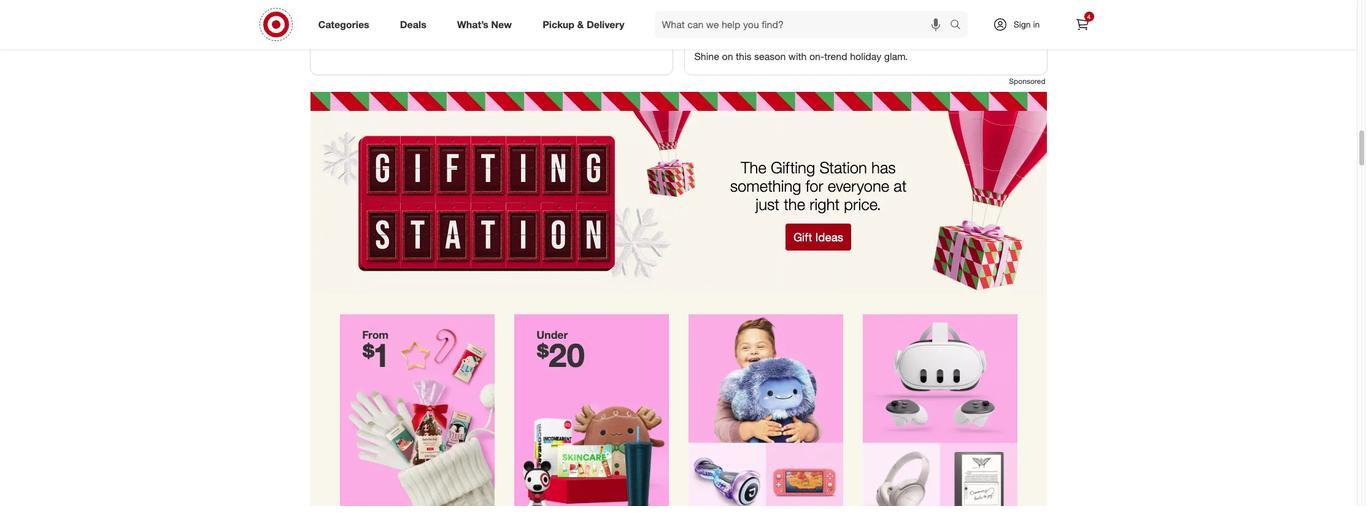 Task type: vqa. For each thing, say whether or not it's contained in the screenshot.
From $1
yes



Task type: locate. For each thing, give the bounding box(es) containing it.
sign
[[1014, 19, 1031, 29]]

&
[[577, 18, 584, 30]]

deals link
[[390, 11, 442, 38]]

station
[[820, 158, 867, 177]]

gift ideas
[[793, 230, 843, 244]]

picks
[[760, 34, 789, 48]]

the
[[784, 195, 805, 214]]

what's new
[[457, 18, 512, 30]]

deals
[[400, 18, 426, 30]]

search button
[[944, 11, 974, 41]]

beauty
[[719, 34, 757, 48]]

new
[[491, 18, 512, 30]]

what's
[[457, 18, 488, 30]]

the gifting station has something for everyone at just the right price.
[[730, 158, 907, 214]]

this
[[736, 50, 751, 63]]

e.l.f.
[[694, 34, 716, 48]]

under $20
[[537, 329, 585, 375]]

sign in link
[[982, 11, 1059, 38]]

search
[[944, 19, 974, 32]]

season
[[754, 50, 786, 63]]

under
[[537, 329, 568, 342]]

on-
[[809, 50, 824, 63]]

trend
[[824, 50, 847, 63]]

has
[[871, 158, 896, 177]]

with
[[788, 50, 807, 63]]

on
[[722, 50, 733, 63]]

from $1
[[362, 329, 390, 375]]

at
[[894, 177, 907, 196]]

gift
[[793, 230, 812, 244]]

right
[[810, 195, 840, 214]]

what's new link
[[447, 11, 527, 38]]

4
[[1087, 13, 1091, 20]]



Task type: describe. For each thing, give the bounding box(es) containing it.
sign in
[[1014, 19, 1040, 29]]

in
[[1033, 19, 1040, 29]]

pickup & delivery link
[[532, 11, 640, 38]]

ideas
[[815, 230, 843, 244]]

e.l.f. beauty picks shine on this season with on-trend holiday glam.
[[694, 34, 908, 63]]

gift ideas button
[[785, 224, 851, 251]]

for
[[806, 177, 823, 196]]

categories link
[[308, 11, 385, 38]]

everyone
[[828, 177, 889, 196]]

What can we help you find? suggestions appear below search field
[[655, 11, 953, 38]]

4 link
[[1069, 11, 1096, 38]]

$20
[[537, 336, 585, 375]]

the
[[741, 158, 766, 177]]

gifting
[[771, 158, 815, 177]]

categories
[[318, 18, 369, 30]]

something
[[730, 177, 801, 196]]

pickup & delivery
[[543, 18, 624, 30]]

shine
[[694, 50, 719, 63]]

delivery
[[587, 18, 624, 30]]

$1
[[362, 336, 390, 375]]

from
[[362, 329, 388, 342]]

holiday
[[850, 50, 881, 63]]

price.
[[844, 195, 881, 214]]

pickup
[[543, 18, 574, 30]]

just
[[756, 195, 779, 214]]

glam.
[[884, 50, 908, 63]]



